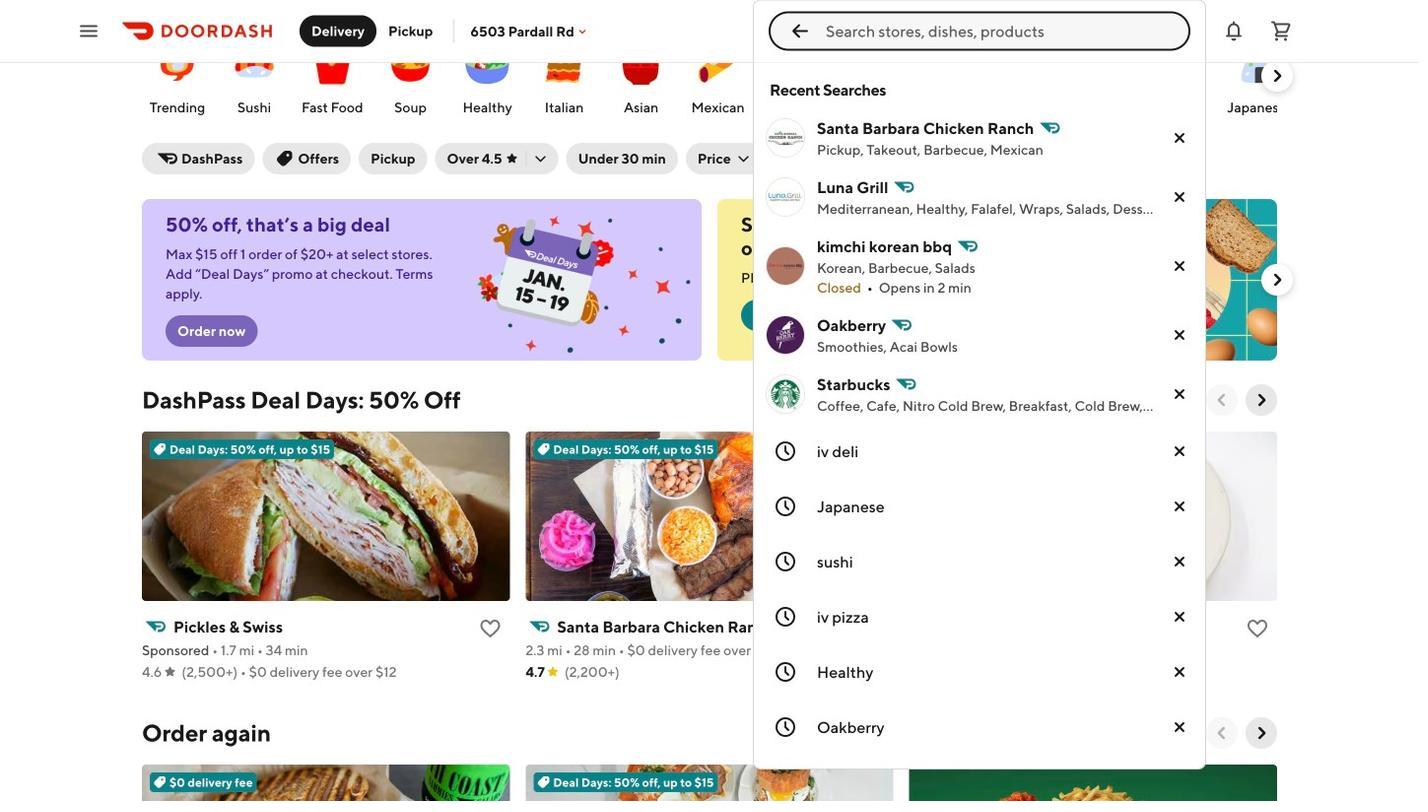 Task type: vqa. For each thing, say whether or not it's contained in the screenshot.
Become a Dasher link
no



Task type: locate. For each thing, give the bounding box(es) containing it.
next button of carousel image down the 0 items, open order cart image
[[1268, 66, 1287, 86]]

next button of carousel image
[[1268, 66, 1287, 86], [1252, 390, 1271, 410]]

0 vertical spatial next button of carousel image
[[1268, 66, 1287, 86]]

gift cards image
[[993, 0, 1040, 2]]

return from search image
[[789, 19, 812, 43]]

7 delete recent search result image from the top
[[1168, 716, 1192, 739]]

list box
[[753, 63, 1206, 801]]

2 delete recent search result image from the top
[[1168, 254, 1192, 278]]

1 vertical spatial next button of carousel image
[[1252, 723, 1271, 743]]

3 delete recent search result image from the top
[[1168, 440, 1192, 463]]

1 vertical spatial next button of carousel image
[[1252, 390, 1271, 410]]

previous button of carousel image
[[1212, 390, 1232, 410]]

3 delete recent search result image from the top
[[1168, 382, 1192, 406]]

5 delete recent search result image from the top
[[1168, 605, 1192, 629]]

delete recent search result image
[[1168, 126, 1192, 150], [1168, 254, 1192, 278], [1168, 382, 1192, 406], [1168, 550, 1192, 574]]

next button of carousel image
[[1268, 270, 1287, 290], [1252, 723, 1271, 743]]

1 horizontal spatial click to add this store to your saved list image
[[862, 617, 886, 641]]

0 horizontal spatial click to add this store to your saved list image
[[478, 617, 502, 641]]

next button of carousel image right previous button of carousel image
[[1252, 390, 1271, 410]]

click to add this store to your saved list image
[[1246, 617, 1269, 641]]

click to add this store to your saved list image
[[478, 617, 502, 641], [862, 617, 886, 641]]

delete recent search result image
[[1168, 185, 1192, 209], [1168, 323, 1192, 347], [1168, 440, 1192, 463], [1168, 495, 1192, 518], [1168, 605, 1192, 629], [1168, 660, 1192, 684], [1168, 716, 1192, 739]]



Task type: describe. For each thing, give the bounding box(es) containing it.
offers image
[[727, 0, 774, 2]]

beauty image
[[858, 0, 905, 2]]

1 click to add this store to your saved list image from the left
[[478, 617, 502, 641]]

4 delete recent search result image from the top
[[1168, 550, 1192, 574]]

notification bell image
[[1222, 19, 1246, 43]]

Store search: begin typing to search for stores available on DoorDash text field
[[826, 20, 1179, 42]]

2 delete recent search result image from the top
[[1168, 323, 1192, 347]]

open menu image
[[77, 19, 101, 43]]

0 items, open order cart image
[[1269, 19, 1293, 43]]

1 delete recent search result image from the top
[[1168, 126, 1192, 150]]

1 delete recent search result image from the top
[[1168, 185, 1192, 209]]

6 delete recent search result image from the top
[[1168, 660, 1192, 684]]

health image
[[1148, 0, 1195, 2]]

0 vertical spatial next button of carousel image
[[1268, 270, 1287, 290]]

previous button of carousel image
[[1212, 723, 1232, 743]]

2 click to add this store to your saved list image from the left
[[862, 617, 886, 641]]

4 delete recent search result image from the top
[[1168, 495, 1192, 518]]



